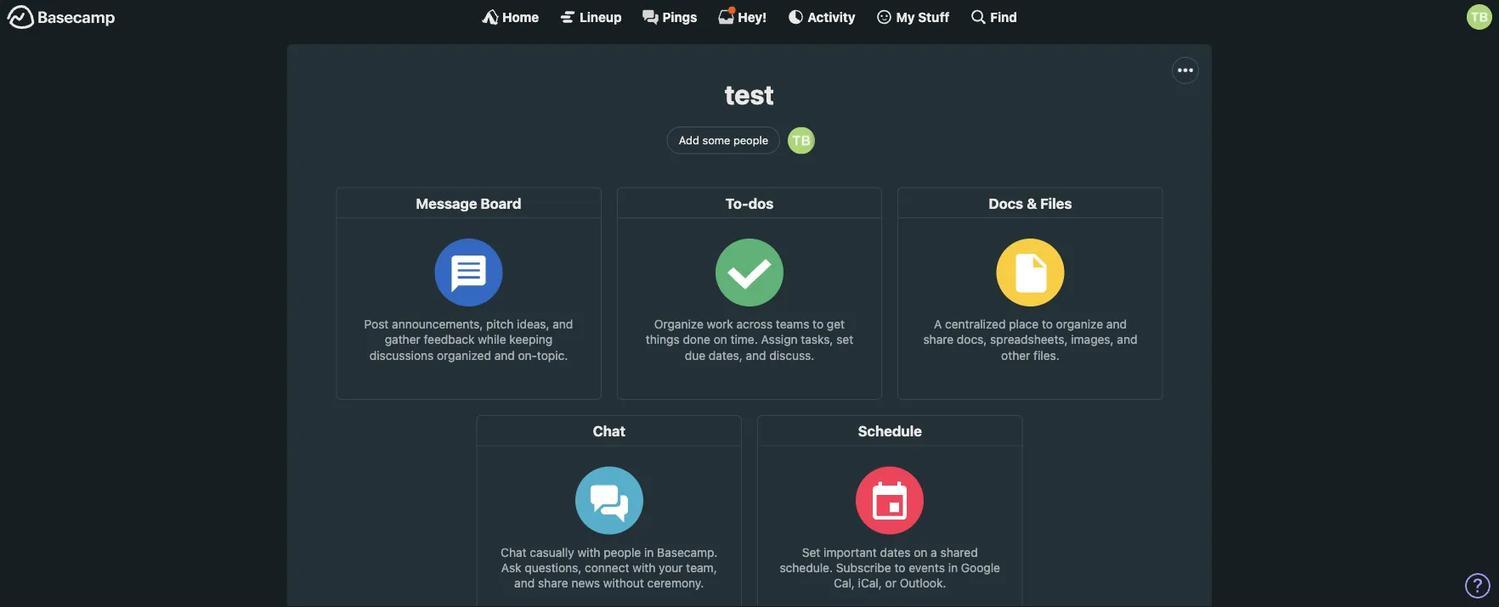 Task type: describe. For each thing, give the bounding box(es) containing it.
add
[[679, 134, 699, 147]]

people
[[733, 134, 768, 147]]

some
[[702, 134, 730, 147]]

pings button
[[642, 8, 697, 25]]

find
[[990, 9, 1017, 24]]

main element
[[0, 0, 1499, 33]]

stuff
[[918, 9, 950, 24]]

add some people
[[679, 134, 768, 147]]

activity
[[808, 9, 855, 24]]

hey! button
[[718, 6, 767, 25]]

find button
[[970, 8, 1017, 25]]

add some people link
[[667, 127, 780, 154]]

lineup
[[580, 9, 622, 24]]

tim burton image inside "main" element
[[1467, 4, 1492, 30]]



Task type: vqa. For each thing, say whether or not it's contained in the screenshot.
test
yes



Task type: locate. For each thing, give the bounding box(es) containing it.
0 vertical spatial tim burton image
[[1467, 4, 1492, 30]]

hey!
[[738, 9, 767, 24]]

my stuff
[[896, 9, 950, 24]]

home
[[502, 9, 539, 24]]

my stuff button
[[876, 8, 950, 25]]

my
[[896, 9, 915, 24]]

switch accounts image
[[7, 4, 116, 31]]

home link
[[482, 8, 539, 25]]

test
[[725, 78, 774, 110]]

activity link
[[787, 8, 855, 25]]

lineup link
[[559, 8, 622, 25]]

0 horizontal spatial tim burton image
[[788, 127, 815, 154]]

pings
[[663, 9, 697, 24]]

1 vertical spatial tim burton image
[[788, 127, 815, 154]]

1 horizontal spatial tim burton image
[[1467, 4, 1492, 30]]

tim burton image
[[1467, 4, 1492, 30], [788, 127, 815, 154]]



